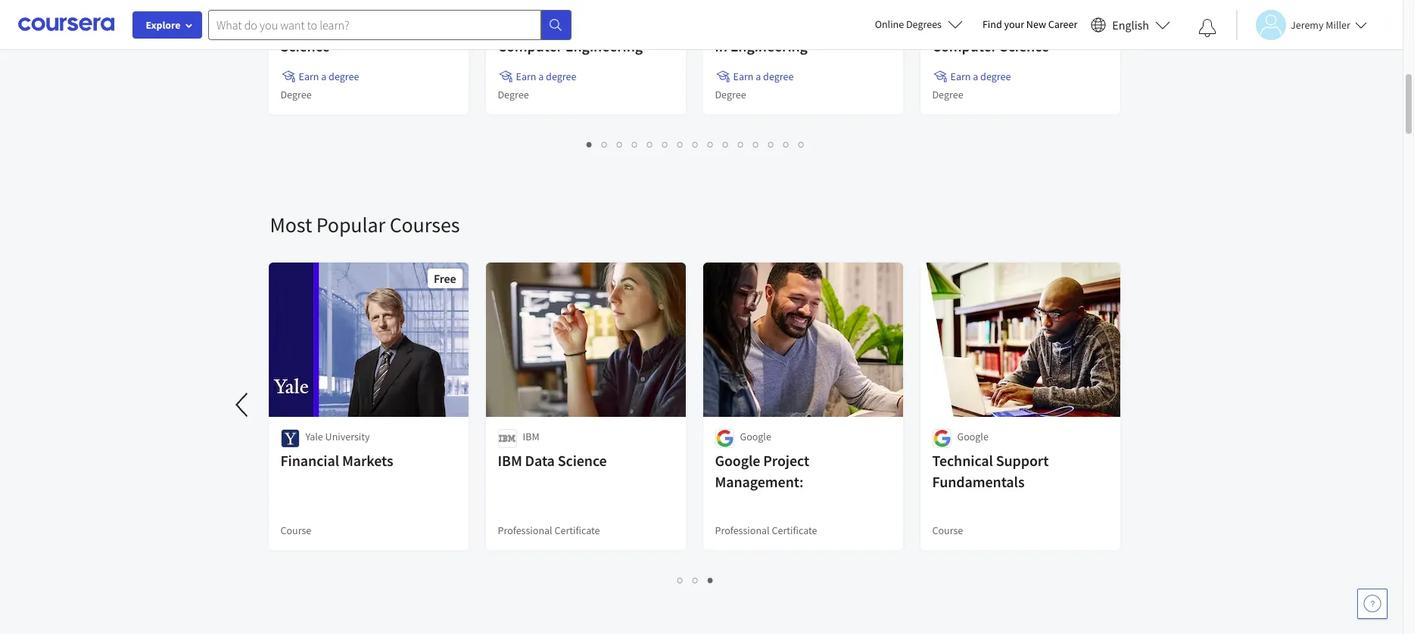 Task type: locate. For each thing, give the bounding box(es) containing it.
1 horizontal spatial professional certificate
[[715, 524, 817, 537]]

3
[[617, 137, 623, 151], [708, 573, 714, 587]]

0 horizontal spatial professional certificate
[[498, 524, 600, 537]]

english
[[1112, 17, 1149, 32]]

3 degree from the left
[[763, 70, 794, 83]]

2 a from the left
[[538, 70, 544, 83]]

0 vertical spatial 2
[[602, 137, 608, 151]]

list
[[270, 136, 1121, 153], [270, 572, 1121, 589]]

master for master of applied data science
[[280, 15, 324, 34]]

2 of from the left
[[544, 15, 557, 34]]

0 vertical spatial 2 button
[[597, 136, 612, 153]]

2 professional from the left
[[715, 524, 770, 537]]

4 master from the left
[[932, 15, 976, 34]]

computer inside master of science in computer science
[[932, 36, 997, 55]]

degree for master of engineering in computer engineering
[[498, 88, 529, 101]]

4 button
[[628, 136, 643, 153]]

1 list from the top
[[270, 136, 1121, 153]]

0 vertical spatial data
[[395, 15, 425, 34]]

master down university of colorado boulder image
[[932, 15, 976, 34]]

most popular courses
[[270, 211, 460, 238]]

a
[[321, 70, 327, 83], [538, 70, 544, 83], [756, 70, 761, 83], [973, 70, 978, 83]]

1 master from the left
[[280, 15, 324, 34]]

3 button
[[612, 136, 628, 153], [703, 572, 718, 589]]

1 vertical spatial 3 button
[[703, 572, 718, 589]]

1 horizontal spatial data
[[525, 451, 555, 470]]

3 earn a degree from the left
[[733, 70, 794, 83]]

earn a degree down master of advanced study in engineering
[[733, 70, 794, 83]]

professional certificate
[[498, 524, 600, 537], [715, 524, 817, 537]]

1 computer from the left
[[498, 36, 562, 55]]

degree for applied
[[329, 70, 359, 83]]

1 vertical spatial 2
[[693, 573, 699, 587]]

data inside master of applied data science
[[395, 15, 425, 34]]

google
[[740, 430, 771, 444], [957, 430, 989, 444], [715, 451, 760, 470]]

of
[[327, 15, 340, 34], [544, 15, 557, 34], [761, 15, 774, 34], [979, 15, 992, 34]]

0 vertical spatial 3
[[617, 137, 623, 151]]

14 button
[[779, 136, 796, 153]]

3 master from the left
[[715, 15, 758, 34]]

2
[[602, 137, 608, 151], [693, 573, 699, 587]]

1 earn a degree from the left
[[299, 70, 359, 83]]

engineering inside master of advanced study in engineering
[[730, 36, 808, 55]]

master for master of advanced study in engineering
[[715, 15, 758, 34]]

degree
[[280, 88, 312, 101], [498, 88, 529, 101], [715, 88, 746, 101], [932, 88, 963, 101]]

3 a from the left
[[756, 70, 761, 83]]

computer
[[498, 36, 562, 55], [932, 36, 997, 55]]

1 vertical spatial data
[[525, 451, 555, 470]]

earn a degree
[[299, 70, 359, 83], [516, 70, 576, 83], [733, 70, 794, 83], [950, 70, 1011, 83]]

master inside master of science in computer science
[[932, 15, 976, 34]]

earn down master of science in computer science
[[950, 70, 971, 83]]

professional certificate down ibm data science
[[498, 524, 600, 537]]

earn a degree for advanced
[[733, 70, 794, 83]]

2 earn a degree from the left
[[516, 70, 576, 83]]

google up "technical"
[[957, 430, 989, 444]]

1 vertical spatial list
[[270, 572, 1121, 589]]

fundamentals
[[932, 472, 1025, 491]]

professional down ibm data science
[[498, 524, 552, 537]]

computer down dartmouth college icon
[[498, 36, 562, 55]]

0 horizontal spatial certificate
[[554, 524, 600, 537]]

earn down master of applied data science
[[299, 70, 319, 83]]

master inside master of advanced study in engineering
[[715, 15, 758, 34]]

google right google icon
[[740, 430, 771, 444]]

0 horizontal spatial in
[[640, 15, 653, 34]]

master inside master of applied data science
[[280, 15, 324, 34]]

1 horizontal spatial ibm
[[523, 430, 539, 444]]

of for applied
[[327, 15, 340, 34]]

3 degree from the left
[[715, 88, 746, 101]]

earn down "master of engineering in computer engineering"
[[516, 70, 536, 83]]

1 vertical spatial 2 button
[[688, 572, 703, 589]]

0 horizontal spatial data
[[395, 15, 425, 34]]

15 button
[[794, 136, 811, 153]]

science inside master of applied data science
[[280, 36, 330, 55]]

1 vertical spatial 3
[[708, 573, 714, 587]]

ibm image
[[498, 429, 517, 448]]

applied
[[343, 15, 392, 34]]

ibm down 'ibm' image
[[498, 451, 522, 470]]

of inside "master of engineering in computer engineering"
[[544, 15, 557, 34]]

1 vertical spatial 1
[[678, 573, 684, 587]]

in inside master of advanced study in engineering
[[715, 36, 727, 55]]

a down master of advanced study in engineering
[[756, 70, 761, 83]]

in inside "master of engineering in computer engineering"
[[640, 15, 653, 34]]

a for engineering
[[538, 70, 544, 83]]

2 degree from the left
[[498, 88, 529, 101]]

computer inside "master of engineering in computer engineering"
[[498, 36, 562, 55]]

science inside most popular courses carousel element
[[558, 451, 607, 470]]

financial markets
[[280, 451, 393, 470]]

1 horizontal spatial computer
[[932, 36, 997, 55]]

degree down "master of engineering in computer engineering"
[[546, 70, 576, 83]]

earn a degree down "master of engineering in computer engineering"
[[516, 70, 576, 83]]

2 course from the left
[[932, 524, 963, 537]]

1 course from the left
[[280, 524, 311, 537]]

most popular courses carousel element
[[0, 166, 1133, 602]]

in inside master of science in computer science
[[1047, 15, 1059, 34]]

data inside most popular courses carousel element
[[525, 451, 555, 470]]

1 of from the left
[[327, 15, 340, 34]]

2 certificate from the left
[[772, 524, 817, 537]]

3 button for leftmost 2 button
[[612, 136, 628, 153]]

8
[[693, 137, 699, 151]]

1 horizontal spatial certificate
[[772, 524, 817, 537]]

1 horizontal spatial 3
[[708, 573, 714, 587]]

2 earn from the left
[[516, 70, 536, 83]]

5 button
[[643, 136, 658, 153]]

10 button
[[718, 136, 735, 153]]

ibm for ibm
[[523, 430, 539, 444]]

certificate
[[554, 524, 600, 537], [772, 524, 817, 537]]

0 horizontal spatial 1 button
[[582, 136, 597, 153]]

master down university of california, berkeley icon
[[715, 15, 758, 34]]

university
[[325, 430, 370, 444]]

certificate down ibm data science
[[554, 524, 600, 537]]

earn a degree down master of applied data science
[[299, 70, 359, 83]]

2 button
[[597, 136, 612, 153], [688, 572, 703, 589]]

0 vertical spatial 3 button
[[612, 136, 628, 153]]

engineering
[[560, 15, 637, 34], [565, 36, 643, 55], [730, 36, 808, 55]]

2 professional certificate from the left
[[715, 524, 817, 537]]

4 degree from the left
[[980, 70, 1011, 83]]

1 horizontal spatial 1
[[678, 573, 684, 587]]

professional certificate for science
[[498, 524, 600, 537]]

1 professional from the left
[[498, 524, 552, 537]]

of inside master of science in computer science
[[979, 15, 992, 34]]

1 earn from the left
[[299, 70, 319, 83]]

1 horizontal spatial professional
[[715, 524, 770, 537]]

a for applied
[[321, 70, 327, 83]]

earn a degree for engineering
[[516, 70, 576, 83]]

ibm
[[523, 430, 539, 444], [498, 451, 522, 470]]

1
[[587, 137, 593, 151], [678, 573, 684, 587]]

ibm right 'ibm' image
[[523, 430, 539, 444]]

degree down master of science in computer science
[[980, 70, 1011, 83]]

earn a degree down master of science in computer science
[[950, 70, 1011, 83]]

0 horizontal spatial computer
[[498, 36, 562, 55]]

12 button
[[749, 136, 765, 153]]

10 11 12 13 14 15
[[723, 137, 811, 151]]

technical
[[932, 451, 993, 470]]

in
[[640, 15, 653, 34], [1047, 15, 1059, 34], [715, 36, 727, 55]]

2 inside most popular courses carousel element
[[693, 573, 699, 587]]

help center image
[[1363, 595, 1382, 613]]

master
[[280, 15, 324, 34], [498, 15, 541, 34], [715, 15, 758, 34], [932, 15, 976, 34]]

0 horizontal spatial 2
[[602, 137, 608, 151]]

13
[[768, 137, 780, 151]]

1 professional certificate from the left
[[498, 524, 600, 537]]

degree for engineering
[[546, 70, 576, 83]]

1 horizontal spatial 2
[[693, 573, 699, 587]]

google down google icon
[[715, 451, 760, 470]]

1 certificate from the left
[[554, 524, 600, 537]]

course down financial
[[280, 524, 311, 537]]

3 of from the left
[[761, 15, 774, 34]]

0 horizontal spatial 1
[[587, 137, 593, 151]]

master inside "master of engineering in computer engineering"
[[498, 15, 541, 34]]

data
[[395, 15, 425, 34], [525, 451, 555, 470]]

support
[[996, 451, 1049, 470]]

degree down master of applied data science
[[329, 70, 359, 83]]

certificate down management:
[[772, 524, 817, 537]]

4 degree from the left
[[932, 88, 963, 101]]

1 degree from the left
[[280, 88, 312, 101]]

4 earn from the left
[[950, 70, 971, 83]]

google for technical
[[957, 430, 989, 444]]

of for science
[[979, 15, 992, 34]]

1 a from the left
[[321, 70, 327, 83]]

2 computer from the left
[[932, 36, 997, 55]]

earn a degree for applied
[[299, 70, 359, 83]]

master of advanced study in engineering
[[715, 15, 880, 55]]

1 button inside most popular courses carousel element
[[673, 572, 688, 589]]

university of california, berkeley image
[[715, 0, 734, 12]]

0 horizontal spatial course
[[280, 524, 311, 537]]

online degrees
[[875, 17, 942, 31]]

1 button
[[582, 136, 597, 153], [673, 572, 688, 589]]

3 earn from the left
[[733, 70, 754, 83]]

2 degree from the left
[[546, 70, 576, 83]]

1 horizontal spatial 1 button
[[673, 572, 688, 589]]

0 horizontal spatial 3 button
[[612, 136, 628, 153]]

explore
[[146, 18, 181, 32]]

2 horizontal spatial in
[[1047, 15, 1059, 34]]

course
[[280, 524, 311, 537], [932, 524, 963, 537]]

professional certificate down management:
[[715, 524, 817, 537]]

9
[[708, 137, 714, 151]]

google image
[[932, 429, 951, 448]]

0 vertical spatial 1 button
[[582, 136, 597, 153]]

university of michigan image
[[280, 0, 299, 12]]

of inside master of advanced study in engineering
[[761, 15, 774, 34]]

0 vertical spatial ibm
[[523, 430, 539, 444]]

a down master of applied data science
[[321, 70, 327, 83]]

master down dartmouth college icon
[[498, 15, 541, 34]]

degree down master of advanced study in engineering
[[763, 70, 794, 83]]

most
[[270, 211, 312, 238]]

of inside master of applied data science
[[327, 15, 340, 34]]

None search field
[[208, 9, 572, 40]]

course down fundamentals
[[932, 524, 963, 537]]

coursera image
[[18, 12, 114, 37]]

2 master from the left
[[498, 15, 541, 34]]

find your new career link
[[975, 15, 1085, 34]]

4 of from the left
[[979, 15, 992, 34]]

earn for master of engineering in computer engineering
[[516, 70, 536, 83]]

certificate for management:
[[772, 524, 817, 537]]

a down "master of engineering in computer engineering"
[[538, 70, 544, 83]]

earn up 11
[[733, 70, 754, 83]]

4 a from the left
[[973, 70, 978, 83]]

What do you want to learn? text field
[[208, 9, 541, 40]]

1 horizontal spatial course
[[932, 524, 963, 537]]

previous slide image
[[224, 387, 261, 423]]

computer for science
[[932, 36, 997, 55]]

7 button
[[673, 136, 688, 153]]

4 earn a degree from the left
[[950, 70, 1011, 83]]

1 inside most popular courses carousel element
[[678, 573, 684, 587]]

1 degree from the left
[[329, 70, 359, 83]]

master down university of michigan 'icon'
[[280, 15, 324, 34]]

1 vertical spatial 1 button
[[673, 572, 688, 589]]

professional
[[498, 524, 552, 537], [715, 524, 770, 537]]

study
[[843, 15, 880, 34]]

1 vertical spatial ibm
[[498, 451, 522, 470]]

8 button
[[688, 136, 703, 153]]

professional down management:
[[715, 524, 770, 537]]

2 list from the top
[[270, 572, 1121, 589]]

popular
[[316, 211, 385, 238]]

0 horizontal spatial 3
[[617, 137, 623, 151]]

a down master of science in computer science
[[973, 70, 978, 83]]

11 button
[[734, 136, 750, 153]]

1 button for 2 button within the most popular courses carousel element
[[673, 572, 688, 589]]

0 horizontal spatial ibm
[[498, 451, 522, 470]]

computer down find
[[932, 36, 997, 55]]

1 horizontal spatial 2 button
[[688, 572, 703, 589]]

degree
[[329, 70, 359, 83], [546, 70, 576, 83], [763, 70, 794, 83], [980, 70, 1011, 83]]

0 vertical spatial list
[[270, 136, 1121, 153]]

master of science in computer science
[[932, 15, 1059, 55]]

ibm for ibm data science
[[498, 451, 522, 470]]

1 horizontal spatial 3 button
[[703, 572, 718, 589]]

11
[[738, 137, 750, 151]]

science
[[994, 15, 1044, 34], [280, 36, 330, 55], [1000, 36, 1049, 55], [558, 451, 607, 470]]

0 horizontal spatial professional
[[498, 524, 552, 537]]

1 horizontal spatial in
[[715, 36, 727, 55]]

4
[[632, 137, 638, 151]]

6 button
[[658, 136, 673, 153]]

earn
[[299, 70, 319, 83], [516, 70, 536, 83], [733, 70, 754, 83], [950, 70, 971, 83]]

project
[[763, 451, 809, 470]]



Task type: vqa. For each thing, say whether or not it's contained in the screenshot.
the use?
no



Task type: describe. For each thing, give the bounding box(es) containing it.
miller
[[1326, 18, 1350, 31]]

0 vertical spatial 1
[[587, 137, 593, 151]]

ibm data science
[[498, 451, 607, 470]]

google for google
[[740, 430, 771, 444]]

14
[[783, 137, 796, 151]]

find
[[983, 17, 1002, 31]]

degrees
[[906, 17, 942, 31]]

3 button for 2 button within the most popular courses carousel element
[[703, 572, 718, 589]]

a for science
[[973, 70, 978, 83]]

advanced
[[777, 15, 840, 34]]

online degrees button
[[863, 8, 975, 41]]

show notifications image
[[1198, 19, 1216, 37]]

degree for master of advanced study in engineering
[[715, 88, 746, 101]]

engineering for in
[[730, 36, 808, 55]]

technical support fundamentals
[[932, 451, 1049, 491]]

earn for master of applied data science
[[299, 70, 319, 83]]

earn for master of science in computer science
[[950, 70, 971, 83]]

certificate for science
[[554, 524, 600, 537]]

yale
[[305, 430, 323, 444]]

course for financial markets
[[280, 524, 311, 537]]

courses
[[390, 211, 460, 238]]

google image
[[715, 429, 734, 448]]

google inside google project management:
[[715, 451, 760, 470]]

10
[[723, 137, 735, 151]]

9 button
[[703, 136, 718, 153]]

master of engineering in computer engineering
[[498, 15, 653, 55]]

new
[[1026, 17, 1046, 31]]

earn a degree for science
[[950, 70, 1011, 83]]

5
[[647, 137, 653, 151]]

yale university
[[305, 430, 370, 444]]

find your new career
[[983, 17, 1077, 31]]

university of colorado boulder image
[[932, 0, 951, 12]]

google project management:
[[715, 451, 809, 491]]

degree for master of science in computer science
[[932, 88, 963, 101]]

earn for master of advanced study in engineering
[[733, 70, 754, 83]]

list inside most popular courses carousel element
[[270, 572, 1121, 589]]

3 inside most popular courses carousel element
[[708, 573, 714, 587]]

master of applied data science
[[280, 15, 425, 55]]

free
[[434, 271, 456, 286]]

your
[[1004, 17, 1024, 31]]

a for advanced
[[756, 70, 761, 83]]

jeremy
[[1291, 18, 1324, 31]]

degree for science
[[980, 70, 1011, 83]]

6
[[662, 137, 668, 151]]

15
[[799, 137, 811, 151]]

professional for ibm data science
[[498, 524, 552, 537]]

explore button
[[132, 11, 202, 39]]

dartmouth college image
[[498, 0, 517, 12]]

financial
[[280, 451, 339, 470]]

in for master of science in computer science
[[1047, 15, 1059, 34]]

0 horizontal spatial 2 button
[[597, 136, 612, 153]]

1 button for leftmost 2 button
[[582, 136, 597, 153]]

12
[[753, 137, 765, 151]]

degree for advanced
[[763, 70, 794, 83]]

professional for google project management:
[[715, 524, 770, 537]]

course for technical support fundamentals
[[932, 524, 963, 537]]

english button
[[1085, 0, 1176, 49]]

2 button inside most popular courses carousel element
[[688, 572, 703, 589]]

computer for engineering
[[498, 36, 562, 55]]

yale university image
[[280, 429, 299, 448]]

management:
[[715, 472, 804, 491]]

jeremy miller button
[[1236, 9, 1367, 40]]

professional certificate for management:
[[715, 524, 817, 537]]

master for master of science in computer science
[[932, 15, 976, 34]]

of for engineering
[[544, 15, 557, 34]]

markets
[[342, 451, 393, 470]]

7
[[678, 137, 684, 151]]

in for master of engineering in computer engineering
[[640, 15, 653, 34]]

of for advanced
[[761, 15, 774, 34]]

13 button
[[764, 136, 780, 153]]

online
[[875, 17, 904, 31]]

engineering for computer
[[565, 36, 643, 55]]

career
[[1048, 17, 1077, 31]]

jeremy miller
[[1291, 18, 1350, 31]]

master for master of engineering in computer engineering
[[498, 15, 541, 34]]

degree for master of applied data science
[[280, 88, 312, 101]]



